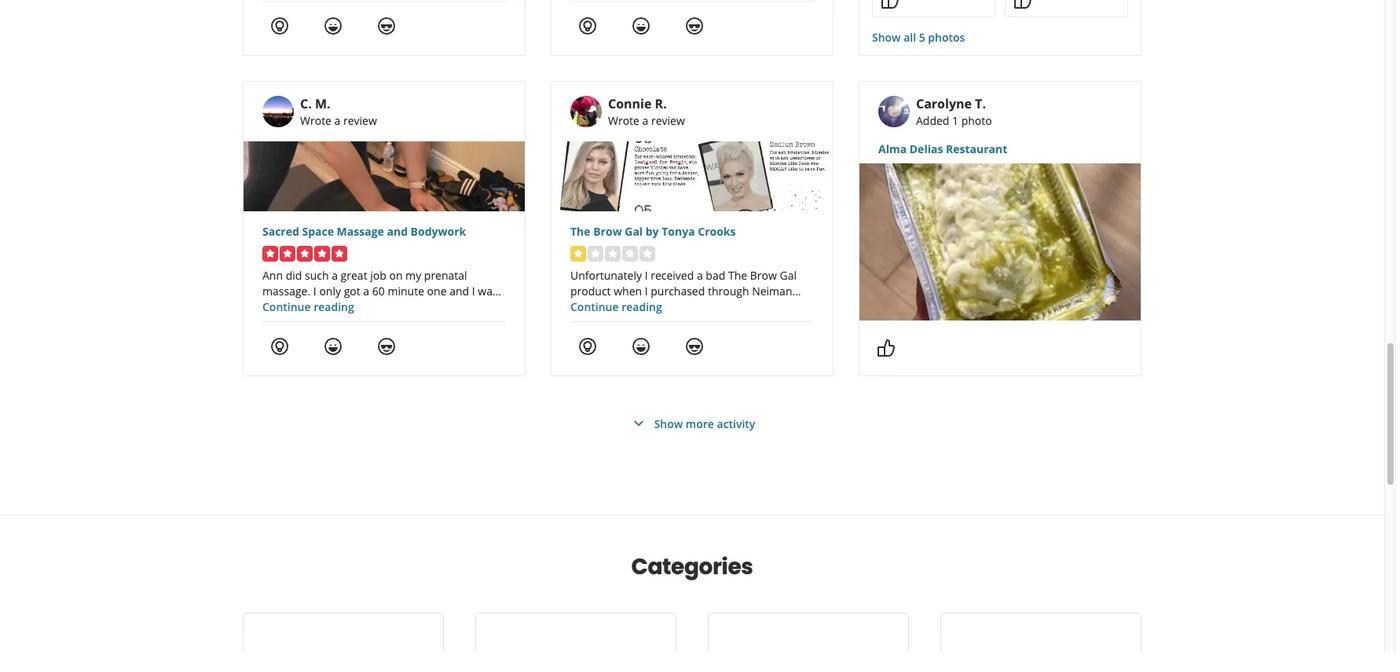Task type: vqa. For each thing, say whether or not it's contained in the screenshot.
Review within the Connie R. Wrote a review
yes



Task type: describe. For each thing, give the bounding box(es) containing it.
and
[[387, 224, 408, 239]]

2 24 useful v2 image from the top
[[578, 337, 597, 356]]

1 24 useful v2 image from the top
[[578, 16, 597, 35]]

sacred
[[262, 224, 299, 239]]

1
[[952, 113, 959, 128]]

24 funny v2 image for c. m.
[[324, 337, 343, 356]]

m.
[[315, 95, 330, 112]]

c. m. wrote a review
[[300, 95, 377, 128]]

wrote for c.
[[300, 113, 332, 128]]

0 vertical spatial like feed item image
[[881, 0, 900, 9]]

photos
[[928, 30, 965, 45]]

sacred space massage and bodywork link
[[262, 224, 506, 240]]

continue reading button for connie
[[570, 299, 662, 314]]

massage
[[337, 224, 384, 239]]

a for r.
[[642, 113, 648, 128]]

1 24 useful v2 image from the top
[[270, 16, 289, 35]]

all
[[904, 30, 916, 45]]

1 vertical spatial like feed item image
[[877, 338, 896, 357]]

2 24 useful v2 image from the top
[[270, 337, 289, 356]]

the
[[570, 224, 591, 239]]

gal
[[625, 224, 643, 239]]

show more activity
[[654, 416, 755, 431]]

connie
[[608, 95, 652, 112]]

crooks
[[698, 224, 736, 239]]

24 chevron down v2 image
[[629, 414, 648, 433]]

reading for m.
[[314, 299, 354, 314]]

show all 5 photos button
[[872, 30, 965, 46]]

continue reading button for c.
[[262, 299, 354, 314]]

connie r. link
[[608, 95, 667, 112]]

continue for connie
[[570, 299, 619, 314]]

tonya
[[662, 224, 695, 239]]

24 funny v2 image for connie r.
[[632, 337, 651, 356]]

delias
[[910, 141, 943, 156]]

carolyne t. link
[[916, 95, 986, 112]]

t.
[[975, 95, 986, 112]]



Task type: locate. For each thing, give the bounding box(es) containing it.
added
[[916, 113, 949, 128]]

0 horizontal spatial continue
[[262, 299, 311, 314]]

show
[[872, 30, 901, 45], [654, 416, 683, 431]]

1 horizontal spatial continue
[[570, 299, 619, 314]]

1 horizontal spatial a
[[642, 113, 648, 128]]

alma delias restaurant
[[878, 141, 1008, 156]]

2 reading from the left
[[622, 299, 662, 314]]

review for m.
[[343, 113, 377, 128]]

1 vertical spatial show
[[654, 416, 683, 431]]

continue for c.
[[262, 299, 311, 314]]

reading
[[314, 299, 354, 314], [622, 299, 662, 314]]

a right "photo of c. m."
[[334, 113, 340, 128]]

photo
[[961, 113, 992, 128]]

activity
[[717, 416, 755, 431]]

more
[[686, 416, 714, 431]]

24 useful v2 image
[[270, 16, 289, 35], [270, 337, 289, 356]]

2 a from the left
[[642, 113, 648, 128]]

1 continue reading from the left
[[262, 299, 354, 314]]

1 vertical spatial 24 useful v2 image
[[578, 337, 597, 356]]

carolyne t. added 1 photo
[[916, 95, 992, 128]]

continue reading button
[[262, 299, 354, 314], [570, 299, 662, 314]]

0 horizontal spatial wrote
[[300, 113, 332, 128]]

reading for r.
[[622, 299, 662, 314]]

5 star rating image
[[262, 246, 347, 262]]

24 cool v2 image
[[377, 16, 396, 35], [685, 16, 704, 35], [377, 337, 396, 356], [685, 337, 704, 356]]

0 horizontal spatial show
[[654, 416, 683, 431]]

review inside connie r. wrote a review
[[651, 113, 685, 128]]

0 vertical spatial 24 useful v2 image
[[270, 16, 289, 35]]

24 funny v2 image
[[324, 16, 343, 35], [324, 337, 343, 356], [632, 337, 651, 356]]

category navigation section navigation
[[227, 515, 1157, 652]]

a for m.
[[334, 113, 340, 128]]

by
[[646, 224, 659, 239]]

show right the 24 chevron down v2 "icon"
[[654, 416, 683, 431]]

reading down 1 star rating image
[[622, 299, 662, 314]]

the brow gal by tonya crooks link
[[570, 224, 814, 240]]

space
[[302, 224, 334, 239]]

like feed item image
[[1014, 0, 1032, 9]]

a inside c. m. wrote a review
[[334, 113, 340, 128]]

0 horizontal spatial a
[[334, 113, 340, 128]]

show inside 'dropdown button'
[[872, 30, 901, 45]]

the brow gal by tonya crooks
[[570, 224, 736, 239]]

1 horizontal spatial continue reading button
[[570, 299, 662, 314]]

1 horizontal spatial wrote
[[608, 113, 640, 128]]

alma
[[878, 141, 907, 156]]

0 vertical spatial 24 useful v2 image
[[578, 16, 597, 35]]

like feed item image
[[881, 0, 900, 9], [877, 338, 896, 357]]

review
[[343, 113, 377, 128], [651, 113, 685, 128]]

1 a from the left
[[334, 113, 340, 128]]

0 horizontal spatial continue reading
[[262, 299, 354, 314]]

explore recent activity section section
[[230, 0, 1154, 515]]

1 reading from the left
[[314, 299, 354, 314]]

bodywork
[[411, 224, 466, 239]]

review for r.
[[651, 113, 685, 128]]

show all 5 photos
[[872, 30, 965, 45]]

show inside button
[[654, 416, 683, 431]]

wrote
[[300, 113, 332, 128], [608, 113, 640, 128]]

r.
[[655, 95, 667, 112]]

2 continue reading button from the left
[[570, 299, 662, 314]]

continue reading
[[262, 299, 354, 314], [570, 299, 662, 314]]

connie r. wrote a review
[[608, 95, 685, 128]]

2 wrote from the left
[[608, 113, 640, 128]]

wrote inside c. m. wrote a review
[[300, 113, 332, 128]]

continue reading for connie
[[570, 299, 662, 314]]

0 horizontal spatial reading
[[314, 299, 354, 314]]

continue down 5 star rating image
[[262, 299, 311, 314]]

2 continue from the left
[[570, 299, 619, 314]]

0 horizontal spatial continue reading button
[[262, 299, 354, 314]]

continue reading for c.
[[262, 299, 354, 314]]

alma delias restaurant link
[[878, 141, 1122, 157]]

restaurant
[[946, 141, 1008, 156]]

1 continue reading button from the left
[[262, 299, 354, 314]]

show left all
[[872, 30, 901, 45]]

1 horizontal spatial reading
[[622, 299, 662, 314]]

brow
[[593, 224, 622, 239]]

a down the connie r. link
[[642, 113, 648, 128]]

0 horizontal spatial review
[[343, 113, 377, 128]]

0 vertical spatial show
[[872, 30, 901, 45]]

1 horizontal spatial continue reading
[[570, 299, 662, 314]]

continue
[[262, 299, 311, 314], [570, 299, 619, 314]]

continue reading down 1 star rating image
[[570, 299, 662, 314]]

1 horizontal spatial review
[[651, 113, 685, 128]]

photo of c. m. image
[[262, 96, 294, 127]]

continue down 1 star rating image
[[570, 299, 619, 314]]

a
[[334, 113, 340, 128], [642, 113, 648, 128]]

photo of connie r. image
[[570, 96, 602, 127]]

show for show all 5 photos
[[872, 30, 901, 45]]

reading down 5 star rating image
[[314, 299, 354, 314]]

wrote for connie
[[608, 113, 640, 128]]

2 review from the left
[[651, 113, 685, 128]]

sacred space massage and bodywork
[[262, 224, 466, 239]]

1 review from the left
[[343, 113, 377, 128]]

1 horizontal spatial show
[[872, 30, 901, 45]]

show more activity button
[[629, 414, 755, 433]]

24 funny v2 image
[[632, 16, 651, 35]]

2 continue reading from the left
[[570, 299, 662, 314]]

continue reading down 5 star rating image
[[262, 299, 354, 314]]

1 vertical spatial 24 useful v2 image
[[270, 337, 289, 356]]

c. m. link
[[300, 95, 330, 112]]

continue reading button down 5 star rating image
[[262, 299, 354, 314]]

a inside connie r. wrote a review
[[642, 113, 648, 128]]

1 continue from the left
[[262, 299, 311, 314]]

c.
[[300, 95, 312, 112]]

24 useful v2 image
[[578, 16, 597, 35], [578, 337, 597, 356]]

show for show more activity
[[654, 416, 683, 431]]

carolyne
[[916, 95, 972, 112]]

1 star rating image
[[570, 246, 655, 262]]

categories
[[631, 552, 753, 582]]

1 wrote from the left
[[300, 113, 332, 128]]

continue reading button down 1 star rating image
[[570, 299, 662, 314]]

wrote down c. m. link
[[300, 113, 332, 128]]

wrote down connie
[[608, 113, 640, 128]]

wrote inside connie r. wrote a review
[[608, 113, 640, 128]]

photo of carolyne t. image
[[878, 96, 910, 127]]

5
[[919, 30, 925, 45]]

review inside c. m. wrote a review
[[343, 113, 377, 128]]



